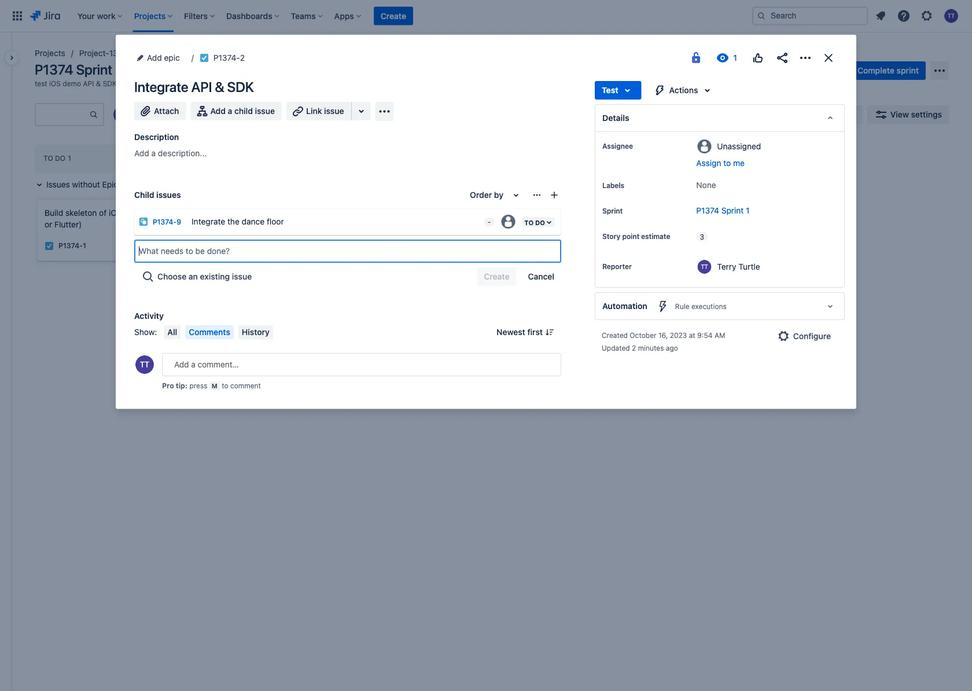 Task type: locate. For each thing, give the bounding box(es) containing it.
history button
[[238, 325, 273, 339]]

issue actions image
[[533, 190, 542, 200]]

1 inside 'integrate api & sdk' dialog
[[746, 206, 750, 215]]

sdk up "story"
[[593, 208, 609, 218]]

Search this board text field
[[36, 104, 89, 125]]

2023
[[670, 331, 687, 339]]

jira image
[[30, 9, 60, 23], [30, 9, 60, 23]]

add inside button
[[210, 106, 226, 116]]

2 horizontal spatial task image
[[534, 230, 544, 239]]

1 inside the p1374 sprint 1 test ios demo api & sdk
[[115, 61, 121, 78]]

to left me
[[724, 158, 731, 168]]

project-1374 link
[[79, 46, 127, 60]]

unassigned image right -
[[501, 215, 515, 229]]

0 horizontal spatial task image
[[45, 241, 54, 251]]

to
[[724, 158, 731, 168], [222, 381, 228, 390]]

order by
[[470, 190, 504, 200]]

to right m
[[222, 381, 228, 390]]

1 horizontal spatial p1374
[[697, 206, 720, 215]]

point
[[623, 232, 640, 240]]

sdk
[[227, 79, 254, 95], [103, 79, 117, 87], [593, 208, 609, 218]]

integrate the dance floor
[[192, 216, 284, 226]]

1 horizontal spatial p1374-2 link
[[548, 229, 577, 239]]

1 for p1374 sprint 1 test ios demo api & sdk
[[115, 61, 121, 78]]

assignee pin to top. only you can see pinned fields. image
[[636, 141, 645, 151]]

1 vertical spatial p1374
[[697, 206, 720, 215]]

0 vertical spatial issues
[[130, 180, 153, 189]]

app
[[124, 208, 138, 218]]

0 horizontal spatial integrate
[[134, 79, 188, 95]]

issues
[[130, 180, 153, 189], [156, 190, 181, 200]]

sprint down project- on the top left of page
[[76, 61, 112, 78]]

2 left "story"
[[572, 230, 577, 238]]

0 vertical spatial 1
[[115, 61, 121, 78]]

1 horizontal spatial 3
[[700, 233, 704, 241]]

issues without epic 2 issues
[[46, 180, 153, 189]]

test
[[35, 79, 47, 87]]

0 of 1 child issues complete image
[[643, 230, 652, 239], [643, 230, 652, 239]]

a left child
[[228, 106, 232, 116]]

reporter pin to top. only you can see pinned fields. image
[[634, 262, 644, 271]]

sdk down project-1374 link
[[103, 79, 117, 87]]

0 horizontal spatial unassigned image
[[501, 215, 515, 229]]

sdk inside dialog
[[227, 79, 254, 95]]

a inside button
[[228, 106, 232, 116]]

2 vertical spatial task image
[[45, 241, 54, 251]]

2 horizontal spatial 1
[[746, 206, 750, 215]]

unassigned image
[[501, 215, 515, 229], [656, 227, 670, 241]]

order
[[470, 190, 492, 200]]

a down description
[[151, 148, 156, 158]]

0 horizontal spatial p1374-2
[[213, 53, 245, 63]]

p1374-2 up add a child issue button
[[213, 53, 245, 63]]

ago
[[666, 344, 678, 352]]

epic
[[102, 180, 118, 189]]

p1374 for p1374 sprint 1 test ios demo api & sdk
[[35, 61, 73, 78]]

api inside dialog
[[191, 79, 212, 95]]

0 horizontal spatial issue
[[232, 272, 252, 281]]

insights button
[[803, 105, 863, 124]]

0 horizontal spatial issues
[[130, 180, 153, 189]]

add
[[147, 53, 162, 63], [210, 106, 226, 116], [134, 148, 149, 158]]

0 horizontal spatial api
[[83, 79, 94, 87]]

p1374-2
[[213, 53, 245, 63], [548, 230, 577, 238]]

add for add epic
[[147, 53, 162, 63]]

1 horizontal spatial 1
[[115, 61, 121, 78]]

1 vertical spatial p1374-2 link
[[548, 229, 577, 239]]

0 vertical spatial integrate api & sdk
[[134, 79, 254, 95]]

complete
[[858, 66, 895, 75]]

1 horizontal spatial a
[[228, 106, 232, 116]]

sprint inside the p1374 sprint 1 test ios demo api & sdk
[[76, 61, 112, 78]]

2 horizontal spatial &
[[585, 208, 591, 218]]

issue inside button
[[232, 272, 252, 281]]

1 horizontal spatial api
[[191, 79, 212, 95]]

1 vertical spatial ios
[[109, 208, 122, 218]]

add for add a child issue
[[210, 106, 226, 116]]

create column image
[[690, 147, 704, 161]]

2 vertical spatial 1
[[83, 242, 86, 250]]

me
[[733, 158, 745, 168]]

vote options: no one has voted for this issue yet. image
[[751, 51, 765, 65]]

p1374 down projects link
[[35, 61, 73, 78]]

2 down october
[[632, 344, 636, 352]]

add down description
[[134, 148, 149, 158]]

activity
[[134, 311, 164, 321]]

p1374-2 down to do - change status image
[[548, 230, 577, 238]]

floor
[[267, 216, 284, 226]]

issue right the existing
[[232, 272, 252, 281]]

issue right child
[[255, 106, 275, 116]]

0 horizontal spatial &
[[96, 79, 101, 87]]

add left child
[[210, 106, 226, 116]]

order by button
[[463, 186, 530, 204]]

menu bar inside 'integrate api & sdk' dialog
[[162, 325, 275, 339]]

newest first button
[[490, 325, 561, 339]]

p1374 down none
[[697, 206, 720, 215]]

0 horizontal spatial a
[[151, 148, 156, 158]]

insights
[[826, 110, 856, 119]]

existing
[[200, 272, 230, 281]]

0 horizontal spatial ios
[[49, 79, 61, 87]]

0 horizontal spatial p1374-2 link
[[213, 51, 245, 65]]

1 vertical spatial 1
[[746, 206, 750, 215]]

p1374 for p1374 sprint 1
[[697, 206, 720, 215]]

0 horizontal spatial p1374
[[35, 61, 73, 78]]

actions button
[[646, 81, 721, 100]]

0 vertical spatial add
[[147, 53, 162, 63]]

9:54
[[698, 331, 713, 339]]

issue right link
[[324, 106, 344, 116]]

created
[[602, 331, 628, 339]]

assign
[[697, 158, 722, 168]]

add a child issue button
[[191, 102, 282, 120]]

integrate api & sdk
[[134, 79, 254, 95], [534, 208, 609, 218]]

menu bar containing all
[[162, 325, 275, 339]]

0 vertical spatial p1374-2 link
[[213, 51, 245, 65]]

project-
[[79, 48, 109, 58]]

description...
[[158, 148, 207, 158]]

1 down 1374
[[115, 61, 121, 78]]

a for description...
[[151, 148, 156, 158]]

automation
[[603, 301, 648, 311]]

to inside button
[[724, 158, 731, 168]]

ios
[[49, 79, 61, 87], [109, 208, 122, 218]]

history
[[242, 327, 270, 337]]

create
[[381, 11, 406, 21]]

issue for choose an existing issue
[[232, 272, 252, 281]]

p1374-2 link down to do - change status image
[[548, 229, 577, 239]]

add left epic
[[147, 53, 162, 63]]

complete sprint
[[858, 66, 919, 75]]

projects link
[[35, 46, 65, 60]]

a
[[228, 106, 232, 116], [151, 148, 156, 158]]

menu bar
[[162, 325, 275, 339]]

1 horizontal spatial task image
[[200, 53, 209, 63]]

attach
[[154, 106, 179, 116]]

0 horizontal spatial to
[[222, 381, 228, 390]]

issues up child
[[130, 180, 153, 189]]

1 vertical spatial a
[[151, 148, 156, 158]]

p1374-9
[[153, 218, 181, 226]]

sprint for p1374 sprint 1 test ios demo api & sdk
[[76, 61, 112, 78]]

1 horizontal spatial to
[[724, 158, 731, 168]]

1
[[115, 61, 121, 78], [746, 206, 750, 215], [83, 242, 86, 250]]

1 horizontal spatial &
[[215, 79, 224, 95]]

1 for p1374 sprint 1
[[746, 206, 750, 215]]

build
[[45, 208, 63, 218]]

sprint down labels
[[603, 207, 623, 215]]

0 horizontal spatial integrate api & sdk
[[134, 79, 254, 95]]

0 vertical spatial p1374-2
[[213, 53, 245, 63]]

1 down assign to me button
[[746, 206, 750, 215]]

copy link to issue image
[[243, 53, 252, 62]]

1 vertical spatial add
[[210, 106, 226, 116]]

sprint
[[897, 66, 919, 75]]

assignee: terry turtle image
[[166, 239, 180, 253]]

0 horizontal spatial sprint
[[76, 61, 112, 78]]

task image
[[200, 53, 209, 63], [534, 230, 544, 239], [45, 241, 54, 251]]

1 horizontal spatial ios
[[109, 208, 122, 218]]

tip:
[[176, 381, 188, 390]]

link issue
[[306, 106, 344, 116]]

task image right epic
[[200, 53, 209, 63]]

task image down or
[[45, 241, 54, 251]]

ios right of
[[109, 208, 122, 218]]

1 horizontal spatial unassigned image
[[656, 227, 670, 241]]

issues inside 'integrate api & sdk' dialog
[[156, 190, 181, 200]]

0 vertical spatial p1374
[[35, 61, 73, 78]]

link issue button
[[287, 102, 352, 120]]

p1374-2 inside 'integrate api & sdk' dialog
[[213, 53, 245, 63]]

test button
[[595, 81, 642, 100]]

& inside dialog
[[215, 79, 224, 95]]

sdk up add a child issue
[[227, 79, 254, 95]]

add inside "popup button"
[[147, 53, 162, 63]]

ios right test
[[49, 79, 61, 87]]

p1374 inside the p1374 sprint 1 test ios demo api & sdk
[[35, 61, 73, 78]]

terry turtle image
[[113, 105, 132, 124]]

p1374- down flutter)
[[58, 242, 83, 250]]

p1374-2 link up add a child issue button
[[213, 51, 245, 65]]

1 horizontal spatial sdk
[[227, 79, 254, 95]]

ios inside build skeleton of ios app (swift or flutter)
[[109, 208, 122, 218]]

1 horizontal spatial integrate api & sdk
[[534, 208, 609, 218]]

1 vertical spatial to
[[222, 381, 228, 390]]

integrate api & sdk down epic
[[134, 79, 254, 95]]

3 down p1374 sprint 1 link
[[700, 233, 704, 241]]

issue
[[255, 106, 275, 116], [324, 106, 344, 116], [232, 272, 252, 281]]

1 vertical spatial issues
[[156, 190, 181, 200]]

attach button
[[134, 102, 186, 120]]

issues right child
[[156, 190, 181, 200]]

1 vertical spatial p1374-2
[[548, 230, 577, 238]]

0 horizontal spatial 1
[[83, 242, 86, 250]]

1 vertical spatial task image
[[534, 230, 544, 239]]

3 left estimate
[[632, 230, 636, 238]]

integrate up to do - change status image
[[534, 208, 568, 218]]

2 vertical spatial add
[[134, 148, 149, 158]]

p1374-9 link
[[153, 218, 181, 226]]

1 horizontal spatial issues
[[156, 190, 181, 200]]

cancel
[[528, 272, 555, 281]]

-
[[488, 218, 491, 226]]

october
[[630, 331, 657, 339]]

0 vertical spatial a
[[228, 106, 232, 116]]

0 vertical spatial ios
[[49, 79, 61, 87]]

p1374-1
[[58, 242, 86, 250]]

p1374 inside 'integrate api & sdk' dialog
[[697, 206, 720, 215]]

add app image
[[378, 104, 392, 118]]

issue for add a child issue
[[255, 106, 275, 116]]

newest first image
[[545, 328, 555, 337]]

pro tip: press m to comment
[[162, 381, 261, 390]]

link
[[306, 106, 322, 116]]

integrate up attach button
[[134, 79, 188, 95]]

0 vertical spatial task image
[[200, 53, 209, 63]]

projects
[[35, 48, 65, 58]]

0 horizontal spatial sdk
[[103, 79, 117, 87]]

press
[[190, 381, 207, 390]]

1 down skeleton on the top
[[83, 242, 86, 250]]

unassigned image right point
[[656, 227, 670, 241]]

&
[[215, 79, 224, 95], [96, 79, 101, 87], [585, 208, 591, 218]]

integrate api & sdk up to do - change status image
[[534, 208, 609, 218]]

description
[[134, 132, 179, 142]]

p1374- down the (swift
[[153, 218, 177, 226]]

issue type: subtask image
[[139, 217, 148, 226]]

1 horizontal spatial issue
[[255, 106, 275, 116]]

details element
[[595, 104, 845, 132]]

sprint down me
[[722, 206, 744, 215]]

integrate api & sdk dialog
[[116, 35, 857, 409]]

0 vertical spatial to
[[724, 158, 731, 168]]

p1374-2 link
[[213, 51, 245, 65], [548, 229, 577, 239]]

story point estimate pin to top. only you can see pinned fields. image
[[605, 241, 614, 250]]

project-1374
[[79, 48, 127, 58]]

integrate left the
[[192, 216, 225, 226]]

details
[[603, 113, 630, 123]]

choose an existing issue button
[[134, 267, 259, 286]]

2 horizontal spatial sprint
[[722, 206, 744, 215]]

complete sprint button
[[851, 61, 926, 80]]

task image down the issue actions image
[[534, 230, 544, 239]]



Task type: vqa. For each thing, say whether or not it's contained in the screenshot.
right integrate api & sdk
yes



Task type: describe. For each thing, give the bounding box(es) containing it.
add a child issue
[[210, 106, 275, 116]]

2 horizontal spatial integrate
[[534, 208, 568, 218]]

link web pages and more image
[[355, 104, 368, 118]]

2 inside created october 16, 2023 at 9:54 am updated 2 minutes ago
[[632, 344, 636, 352]]

at
[[689, 331, 696, 339]]

create button
[[374, 7, 413, 25]]

by
[[494, 190, 504, 200]]

comments button
[[185, 325, 234, 339]]

to do element
[[43, 154, 73, 163]]

star p1374 board image
[[750, 64, 764, 78]]

to
[[43, 154, 53, 162]]

integrate the dance floor link
[[187, 210, 480, 233]]

p1374 sprint 1
[[697, 206, 750, 215]]

choose an existing issue
[[157, 272, 252, 281]]

build skeleton of ios app (swift or flutter)
[[45, 208, 162, 229]]

create child image
[[550, 190, 559, 200]]

issues
[[46, 180, 70, 189]]

& inside the p1374 sprint 1 test ios demo api & sdk
[[96, 79, 101, 87]]

comment
[[230, 381, 261, 390]]

assign to me button
[[697, 157, 833, 169]]

cancel button
[[521, 267, 561, 286]]

1 horizontal spatial integrate
[[192, 216, 225, 226]]

p1374-1 link
[[58, 241, 86, 251]]

child issues
[[134, 190, 181, 200]]

am
[[715, 331, 726, 339]]

task image for integrate api & sdk
[[534, 230, 544, 239]]

in
[[207, 154, 214, 162]]

2 horizontal spatial api
[[570, 208, 583, 218]]

actions image
[[799, 51, 813, 65]]

terry
[[717, 262, 737, 271]]

Search field
[[753, 7, 868, 25]]

16,
[[659, 331, 668, 339]]

unassigned image inside 'integrate api & sdk' dialog
[[501, 215, 515, 229]]

actions
[[670, 85, 698, 95]]

1 horizontal spatial sprint
[[603, 207, 623, 215]]

p1374 sprint 1 test ios demo api & sdk
[[35, 61, 121, 87]]

demo
[[63, 79, 81, 87]]

add people image
[[140, 108, 154, 122]]

ios inside the p1374 sprint 1 test ios demo api & sdk
[[49, 79, 61, 87]]

turtle
[[739, 262, 760, 271]]

add for add a description...
[[134, 148, 149, 158]]

to do - change status image
[[545, 218, 553, 226]]

primary element
[[7, 0, 753, 32]]

updated
[[602, 344, 630, 352]]

add a description...
[[134, 148, 207, 158]]

without
[[72, 180, 100, 189]]

1 vertical spatial integrate api & sdk
[[534, 208, 609, 218]]

9
[[177, 218, 181, 226]]

an
[[189, 272, 198, 281]]

choose
[[157, 272, 187, 281]]

epic
[[164, 53, 180, 63]]

task image for build skeleton of ios app (swift or flutter)
[[45, 241, 54, 251]]

Child issues field
[[135, 241, 560, 262]]

pro
[[162, 381, 174, 390]]

or
[[45, 220, 52, 229]]

search image
[[757, 11, 766, 21]]

automation element
[[595, 292, 845, 320]]

test
[[602, 85, 619, 95]]

share image
[[776, 51, 790, 65]]

1374
[[109, 48, 127, 58]]

automations menu button icon image
[[730, 63, 744, 77]]

3 inside 'integrate api & sdk' dialog
[[700, 233, 704, 241]]

newest first
[[497, 327, 543, 337]]

rule
[[675, 302, 690, 310]]

estimate
[[641, 232, 671, 240]]

add epic button
[[134, 51, 183, 65]]

(swift
[[140, 208, 162, 218]]

sdk inside the p1374 sprint 1 test ios demo api & sdk
[[103, 79, 117, 87]]

2 horizontal spatial sdk
[[593, 208, 609, 218]]

created october 16, 2023 at 9:54 am updated 2 minutes ago
[[602, 331, 726, 352]]

do
[[55, 154, 65, 162]]

flutter)
[[54, 220, 82, 229]]

the
[[227, 216, 240, 226]]

add epic
[[147, 53, 180, 63]]

api inside the p1374 sprint 1 test ios demo api & sdk
[[83, 79, 94, 87]]

Add a comment… field
[[162, 353, 561, 376]]

p1374- left copy link to issue icon
[[213, 53, 240, 63]]

2 right epic
[[123, 180, 128, 189]]

p1374- down to do - change status image
[[548, 230, 572, 238]]

2 up add a child issue
[[240, 53, 245, 63]]

terry turtle
[[717, 262, 760, 271]]

of
[[99, 208, 107, 218]]

m
[[212, 382, 218, 390]]

reporter
[[603, 262, 632, 270]]

0 days remaining image
[[770, 64, 784, 78]]

comments
[[189, 327, 230, 337]]

create banner
[[0, 0, 972, 32]]

assign to me
[[697, 158, 745, 168]]

0 horizontal spatial 3
[[632, 230, 636, 238]]

sprint for p1374 sprint 1
[[722, 206, 744, 215]]

1 horizontal spatial p1374-2
[[548, 230, 577, 238]]

none
[[697, 180, 716, 190]]

profile image of terry turtle image
[[135, 355, 154, 374]]

unassigned
[[717, 141, 761, 151]]

test ios demo api & sdk element
[[35, 79, 117, 88]]

in progress
[[207, 154, 253, 162]]

executions
[[692, 302, 727, 310]]

progress
[[216, 154, 253, 162]]

close image
[[822, 51, 836, 65]]

all button
[[164, 325, 181, 339]]

a for child
[[228, 106, 232, 116]]

skeleton
[[65, 208, 97, 218]]

story
[[603, 232, 621, 240]]

p1374- inside p1374-1 link
[[58, 242, 83, 250]]

rule executions
[[675, 302, 727, 310]]

integrate api & sdk inside dialog
[[134, 79, 254, 95]]

- button
[[480, 210, 496, 229]]

2 horizontal spatial issue
[[324, 106, 344, 116]]

newest
[[497, 327, 526, 337]]



